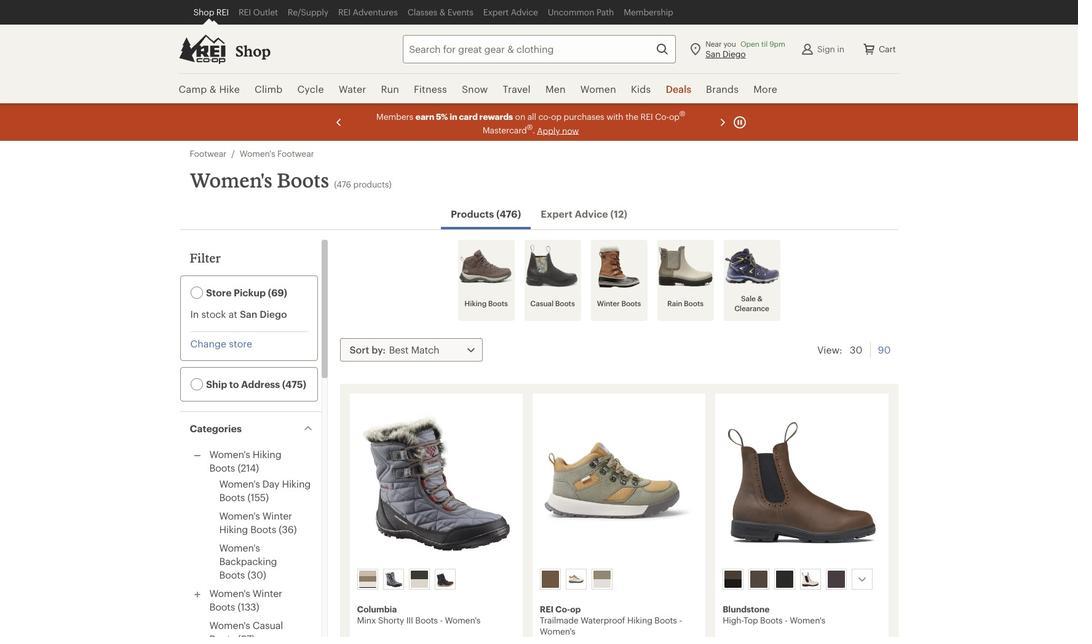 Task type: describe. For each thing, give the bounding box(es) containing it.
& for camp
[[210, 83, 216, 95]]

rain
[[667, 299, 682, 308]]

90 link
[[878, 342, 891, 358]]

trailmade
[[540, 615, 579, 625]]

hiking inside rei co-op trailmade waterproof hiking boots - women's
[[627, 615, 652, 625]]

& for classes
[[440, 7, 445, 17]]

columbia minx shorty iii boots - women's 0 image
[[357, 401, 515, 564]]

(133)
[[238, 601, 259, 613]]

climb
[[255, 83, 283, 95]]

rei co-op, go to rei.com home page image
[[179, 34, 225, 64]]

expert for expert advice
[[483, 7, 509, 17]]

on
[[515, 111, 525, 121]]

in stock at san diego
[[190, 308, 287, 320]]

uncommon
[[548, 7, 594, 17]]

casual boots link
[[526, 241, 580, 320]]

women's day hiking boots
[[219, 478, 311, 503]]

classes & events
[[408, 7, 473, 17]]

winter for women's winter boots
[[253, 587, 282, 599]]

products (476)
[[451, 208, 521, 220]]

rustic brown image
[[725, 571, 742, 588]]

in inside the members earn 5% in card rewards on all co-op purchases with the rei co-op ®
[[449, 111, 457, 121]]

casual boots image
[[526, 245, 580, 288]]

brands
[[706, 83, 739, 95]]

purchases
[[563, 111, 604, 121]]

women's inside women's backpacking boots
[[219, 542, 260, 554]]

women's winter boots
[[209, 587, 282, 613]]

hiking inside women's day hiking boots
[[282, 478, 311, 490]]

women's boots (476 products)
[[190, 169, 392, 192]]

with
[[606, 111, 623, 121]]

shorty
[[378, 615, 404, 625]]

rei left rei outlet at top left
[[216, 7, 229, 17]]

(475)
[[282, 378, 306, 390]]

gray/ochre image
[[593, 571, 611, 588]]

sale & clearance
[[734, 294, 769, 312]]

change
[[190, 338, 226, 349]]

/
[[231, 148, 235, 159]]

boots inside blundstone high-top boots - women's
[[760, 615, 783, 625]]

(214)
[[238, 462, 259, 474]]

previous message image
[[331, 115, 346, 129]]

columbia minx shorty iii boots - women's
[[357, 604, 481, 625]]

30
[[850, 344, 863, 355]]

fitness
[[414, 83, 447, 95]]

toggle women%27s-winter-boots sub-items image
[[190, 587, 204, 602]]

women's inside women's day hiking boots
[[219, 478, 260, 490]]

casual inside women's casual boots
[[253, 619, 283, 631]]

- inside rei co-op trailmade waterproof hiking boots - women's
[[679, 615, 682, 625]]

classes
[[408, 7, 437, 17]]

camp & hike button
[[179, 74, 247, 105]]

9pm
[[770, 39, 785, 48]]

boots inside "women's winter boots"
[[209, 601, 235, 613]]

women's winter boots link
[[209, 587, 282, 613]]

clearance
[[734, 304, 769, 312]]

rain boots link
[[658, 241, 713, 320]]

mastercard ® .
[[482, 123, 535, 135]]

women's inside blundstone high-top boots - women's
[[790, 615, 825, 625]]

deals button
[[658, 74, 699, 105]]

expert for expert advice (12)
[[541, 208, 573, 220]]

run
[[381, 83, 399, 95]]

women
[[580, 83, 616, 95]]

women's casual boots link
[[209, 619, 283, 637]]

shop banner
[[0, 0, 1078, 105]]

women's right /
[[240, 148, 275, 159]]

winter boots image
[[592, 245, 646, 288]]

at
[[229, 308, 237, 320]]

0 horizontal spatial op
[[551, 111, 561, 121]]

ship
[[206, 378, 227, 390]]

ship to address (475) button
[[183, 370, 315, 399]]

store pickup (69)
[[204, 287, 287, 298]]

women's inside rei co-op trailmade waterproof hiking boots - women's
[[540, 626, 575, 637]]

women's inside women's hiking boots
[[209, 448, 250, 460]]

hike
[[219, 83, 240, 95]]

footwear link
[[190, 148, 226, 159]]

card
[[459, 111, 477, 121]]

expert advice (12) button
[[531, 201, 637, 227]]

women's hiking boots
[[209, 448, 281, 474]]

rain boots
[[667, 299, 704, 308]]

categories button
[[180, 412, 321, 445]]

men button
[[538, 74, 573, 105]]

footwear / women's footwear
[[190, 148, 314, 159]]

the
[[625, 111, 638, 121]]

2 footwear from the left
[[277, 148, 314, 159]]

pause banner message scrolling image
[[732, 115, 747, 129]]

rei inside the members earn 5% in card rewards on all co-op purchases with the rei co-op ®
[[640, 111, 653, 121]]

co-
[[538, 111, 551, 121]]

(476
[[334, 179, 351, 189]]

pearl image
[[802, 571, 819, 588]]

rain boots image
[[658, 245, 713, 288]]

- inside the columbia minx shorty iii boots - women's
[[440, 615, 443, 625]]

re/supply
[[288, 7, 328, 17]]

men
[[545, 83, 566, 95]]

1 vertical spatial san
[[240, 308, 257, 320]]

antique brown image
[[750, 571, 768, 588]]

shop for shop rei
[[193, 7, 214, 17]]

outlet
[[253, 7, 278, 17]]

in
[[190, 308, 199, 320]]

5%
[[436, 111, 448, 121]]

more button
[[746, 74, 785, 105]]

90
[[878, 344, 891, 355]]

products)
[[353, 179, 392, 189]]

blundstone high-top boots - women's 0 image
[[723, 401, 881, 564]]

winter boots link
[[592, 241, 646, 320]]

now
[[562, 125, 579, 135]]

boots inside women's casual boots
[[209, 633, 235, 637]]

address
[[241, 378, 280, 390]]

1 horizontal spatial casual
[[530, 299, 554, 308]]

travel button
[[495, 74, 538, 105]]

earn
[[415, 111, 434, 121]]

top
[[744, 615, 758, 625]]

0 vertical spatial winter
[[597, 299, 620, 308]]

none search field inside shop banner
[[381, 35, 676, 63]]

products (476) button
[[441, 201, 531, 229]]

classes & events link
[[403, 0, 478, 25]]

iii
[[406, 615, 413, 625]]

minx
[[357, 615, 376, 625]]

hiking boots link
[[459, 241, 513, 320]]

shop rei
[[193, 7, 229, 17]]

women's inside women's winter hiking boots
[[219, 510, 260, 522]]

rei for rei outlet
[[239, 7, 251, 17]]

cycle button
[[290, 74, 331, 105]]

rei for rei co-op trailmade waterproof hiking boots - women's
[[540, 604, 554, 614]]

group for boots
[[537, 566, 700, 592]]



Task type: locate. For each thing, give the bounding box(es) containing it.
you
[[724, 39, 736, 48]]

boots inside women's backpacking boots
[[219, 569, 245, 581]]

promotional messages marquee
[[0, 103, 1078, 141]]

view:
[[817, 344, 842, 355]]

1 vertical spatial casual
[[253, 619, 283, 631]]

1 horizontal spatial advice
[[575, 208, 608, 220]]

winter inside "women's winter boots"
[[253, 587, 282, 599]]

near
[[706, 39, 722, 48]]

hiking boots
[[465, 299, 508, 308]]

women's up backpacking
[[219, 542, 260, 554]]

Search for great gear & clothing text field
[[403, 35, 676, 63]]

2 horizontal spatial &
[[757, 294, 763, 303]]

change store button
[[190, 337, 252, 351]]

women's down black/khaki ii image
[[445, 615, 481, 625]]

women's winter hiking boots link
[[219, 510, 292, 535]]

1 horizontal spatial co-
[[655, 111, 669, 121]]

women's up the (133)
[[209, 587, 250, 599]]

0 horizontal spatial casual
[[253, 619, 283, 631]]

rei co-op trailmade waterproof hiking boots - women's 0 image
[[540, 401, 698, 564]]

rewards
[[479, 111, 513, 121]]

co- up trailmade
[[555, 604, 570, 614]]

expand color swatches image
[[855, 572, 870, 587]]

1 horizontal spatial expert
[[541, 208, 573, 220]]

casual
[[530, 299, 554, 308], [253, 619, 283, 631]]

columbia
[[357, 604, 397, 614]]

advice for expert advice (12)
[[575, 208, 608, 220]]

casual down casual boots image
[[530, 299, 554, 308]]

1 group from the left
[[355, 566, 517, 592]]

1 horizontal spatial in
[[837, 43, 844, 54]]

0 vertical spatial in
[[837, 43, 844, 54]]

0 vertical spatial casual
[[530, 299, 554, 308]]

0 vertical spatial san
[[706, 48, 720, 59]]

rei adventures link
[[333, 0, 403, 25]]

hiking
[[465, 299, 487, 308], [253, 448, 281, 460], [282, 478, 311, 490], [219, 523, 248, 535], [627, 615, 652, 625]]

0 vertical spatial advice
[[511, 7, 538, 17]]

& for sale
[[757, 294, 763, 303]]

diego down (69)
[[260, 308, 287, 320]]

in
[[837, 43, 844, 54], [449, 111, 457, 121]]

women's inside women's casual boots
[[209, 619, 250, 631]]

2 horizontal spatial op
[[669, 111, 679, 121]]

in right 'sign' on the right top
[[837, 43, 844, 54]]

waterproof
[[581, 615, 625, 625]]

women's down trailmade
[[540, 626, 575, 637]]

1 horizontal spatial -
[[679, 615, 682, 625]]

in right the 5%
[[449, 111, 457, 121]]

0 vertical spatial diego
[[723, 48, 746, 59]]

deals
[[666, 83, 691, 95]]

1 horizontal spatial &
[[440, 7, 445, 17]]

boots inside rei co-op trailmade waterproof hiking boots - women's
[[655, 615, 677, 625]]

® inside mastercard ® .
[[527, 123, 532, 131]]

boots inside women's hiking boots
[[209, 462, 235, 474]]

kids button
[[624, 74, 658, 105]]

(12)
[[610, 208, 627, 220]]

to
[[229, 378, 239, 390]]

rei left adventures
[[338, 7, 351, 17]]

members
[[376, 111, 413, 121]]

winter down the winter boots image
[[597, 299, 620, 308]]

graphite/deep rust image
[[385, 571, 402, 588]]

sign in link
[[795, 37, 849, 61]]

footwear up the women's boots (476 products)
[[277, 148, 314, 159]]

- right iii
[[440, 615, 443, 625]]

advice left (12)
[[575, 208, 608, 220]]

women's hiking boots link
[[209, 448, 281, 474]]

climb button
[[247, 74, 290, 105]]

expert inside button
[[541, 208, 573, 220]]

travel
[[503, 83, 531, 95]]

hiking inside women's winter hiking boots
[[219, 523, 248, 535]]

1 vertical spatial advice
[[575, 208, 608, 220]]

uncommon path link
[[543, 0, 619, 25]]

next message image
[[715, 115, 730, 129]]

- right top
[[785, 615, 788, 625]]

expert right (476) at top left
[[541, 208, 573, 220]]

cart link
[[854, 34, 903, 64]]

1 vertical spatial &
[[210, 83, 216, 95]]

(30)
[[248, 569, 266, 581]]

hiking right day
[[282, 478, 311, 490]]

op
[[551, 111, 561, 121], [669, 111, 679, 121], [570, 604, 581, 614]]

group up rei co-op trailmade waterproof hiking boots - women's on the right of the page
[[537, 566, 700, 592]]

rei left outlet
[[239, 7, 251, 17]]

hiking inside women's hiking boots
[[253, 448, 281, 460]]

expert right 'events' at the left top of page
[[483, 7, 509, 17]]

& left hike
[[210, 83, 216, 95]]

rei co-op, go to rei.com home page link
[[179, 34, 225, 64]]

rei for rei adventures
[[338, 7, 351, 17]]

sign in
[[817, 43, 844, 54]]

0 horizontal spatial footwear
[[190, 148, 226, 159]]

op down deals dropdown button
[[669, 111, 679, 121]]

& left 'events' at the left top of page
[[440, 7, 445, 17]]

oxford tan/fawn image
[[359, 571, 376, 588]]

rei up trailmade
[[540, 604, 554, 614]]

0 horizontal spatial &
[[210, 83, 216, 95]]

run button
[[374, 74, 407, 105]]

shiraz image
[[828, 571, 845, 588]]

1 horizontal spatial san
[[706, 48, 720, 59]]

3 - from the left
[[785, 615, 788, 625]]

® down deals dropdown button
[[679, 109, 685, 117]]

boots inside the columbia minx shorty iii boots - women's
[[415, 615, 438, 625]]

whitecap gray/rust marsala image
[[568, 571, 585, 588]]

0 horizontal spatial diego
[[260, 308, 287, 320]]

high-
[[723, 615, 744, 625]]

co- inside rei co-op trailmade waterproof hiking boots - women's
[[555, 604, 570, 614]]

group
[[355, 566, 517, 592], [537, 566, 700, 592], [720, 566, 883, 592]]

advice up the search for great gear & clothing text box
[[511, 7, 538, 17]]

1 horizontal spatial shop
[[235, 42, 271, 60]]

shop up rei co-op, go to rei.com home page link
[[193, 7, 214, 17]]

boots inside women's day hiking boots
[[219, 491, 245, 503]]

nori/khaki ii image
[[411, 571, 428, 588]]

® inside the members earn 5% in card rewards on all co-op purchases with the rei co-op ®
[[679, 109, 685, 117]]

shop down rei outlet link
[[235, 42, 271, 60]]

0 horizontal spatial advice
[[511, 7, 538, 17]]

blundstone high-top boots - women's
[[723, 604, 825, 625]]

water
[[339, 83, 366, 95]]

women's up (214) at the bottom of page
[[209, 448, 250, 460]]

group for women's
[[355, 566, 517, 592]]

& inside dropdown button
[[210, 83, 216, 95]]

members earn 5% in card rewards on all co-op purchases with the rei co-op ®
[[376, 109, 685, 121]]

sale & clearance image
[[725, 245, 779, 288]]

hiking up (214) at the bottom of page
[[253, 448, 281, 460]]

2 horizontal spatial -
[[785, 615, 788, 625]]

diego down you
[[723, 48, 746, 59]]

co- inside the members earn 5% in card rewards on all co-op purchases with the rei co-op ®
[[655, 111, 669, 121]]

in inside shop banner
[[837, 43, 844, 54]]

san
[[706, 48, 720, 59], [240, 308, 257, 320]]

0 vertical spatial &
[[440, 7, 445, 17]]

none field inside shop banner
[[403, 35, 676, 63]]

0 horizontal spatial group
[[355, 566, 517, 592]]

women's down (214) at the bottom of page
[[219, 478, 260, 490]]

casual down the (133)
[[253, 619, 283, 631]]

2 vertical spatial winter
[[253, 587, 282, 599]]

hiking right waterproof
[[627, 615, 652, 625]]

hiking up women's backpacking boots link at the left
[[219, 523, 248, 535]]

winter for women's winter hiking boots
[[263, 510, 292, 522]]

1 vertical spatial expert
[[541, 208, 573, 220]]

rei inside rei co-op trailmade waterproof hiking boots - women's
[[540, 604, 554, 614]]

1 vertical spatial ®
[[527, 123, 532, 131]]

san inside near you open til 9pm san diego
[[706, 48, 720, 59]]

0 horizontal spatial in
[[449, 111, 457, 121]]

store
[[229, 338, 252, 349]]

1 horizontal spatial ®
[[679, 109, 685, 117]]

1 - from the left
[[440, 615, 443, 625]]

1 vertical spatial in
[[449, 111, 457, 121]]

1 horizontal spatial op
[[570, 604, 581, 614]]

camp
[[179, 83, 207, 95]]

1 horizontal spatial footwear
[[277, 148, 314, 159]]

cart
[[879, 43, 896, 54]]

apply now
[[537, 125, 579, 135]]

women's down /
[[190, 169, 273, 192]]

san down near
[[706, 48, 720, 59]]

0 horizontal spatial ®
[[527, 123, 532, 131]]

sign
[[817, 43, 835, 54]]

olive/tortoise shell image
[[542, 571, 559, 588]]

None search field
[[381, 35, 676, 63]]

expert inside shop banner
[[483, 7, 509, 17]]

women button
[[573, 74, 624, 105]]

shop for shop
[[235, 42, 271, 60]]

winter down (30)
[[253, 587, 282, 599]]

sale
[[741, 294, 756, 303]]

(36)
[[279, 523, 297, 535]]

women's footwear link
[[240, 148, 314, 159]]

1 vertical spatial shop
[[235, 42, 271, 60]]

.
[[532, 125, 535, 135]]

group up the columbia minx shorty iii boots - women's
[[355, 566, 517, 592]]

0 horizontal spatial expert
[[483, 7, 509, 17]]

1 footwear from the left
[[190, 148, 226, 159]]

black/khaki ii image
[[436, 571, 454, 588]]

0 horizontal spatial -
[[440, 615, 443, 625]]

rei
[[216, 7, 229, 17], [239, 7, 251, 17], [338, 7, 351, 17], [640, 111, 653, 121], [540, 604, 554, 614]]

- inside blundstone high-top boots - women's
[[785, 615, 788, 625]]

1 vertical spatial diego
[[260, 308, 287, 320]]

0 vertical spatial expert
[[483, 7, 509, 17]]

2 - from the left
[[679, 615, 682, 625]]

hiking down hiking boots image at top left
[[465, 299, 487, 308]]

1 horizontal spatial diego
[[723, 48, 746, 59]]

1 horizontal spatial group
[[537, 566, 700, 592]]

0 vertical spatial shop
[[193, 7, 214, 17]]

women's down the (133)
[[209, 619, 250, 631]]

1 vertical spatial winter
[[263, 510, 292, 522]]

2 horizontal spatial group
[[720, 566, 883, 592]]

- left high-
[[679, 615, 682, 625]]

filter
[[190, 250, 221, 265]]

op up trailmade
[[570, 604, 581, 614]]

3 group from the left
[[720, 566, 883, 592]]

rei right the
[[640, 111, 653, 121]]

san right at
[[240, 308, 257, 320]]

boots inside women's winter hiking boots
[[251, 523, 276, 535]]

0 vertical spatial co-
[[655, 111, 669, 121]]

® down all
[[527, 123, 532, 131]]

women's inside the columbia minx shorty iii boots - women's
[[445, 615, 481, 625]]

rei outlet link
[[234, 0, 283, 25]]

advice inside shop banner
[[511, 7, 538, 17]]

women's casual boots
[[209, 619, 283, 637]]

(476)
[[496, 208, 521, 220]]

op inside rei co-op trailmade waterproof hiking boots - women's
[[570, 604, 581, 614]]

open
[[740, 39, 759, 48]]

0 horizontal spatial shop
[[193, 7, 214, 17]]

women's down '(155)'
[[219, 510, 260, 522]]

op up apply now
[[551, 111, 561, 121]]

toggle women%27s-hiking-boots sub-items image
[[190, 448, 204, 463]]

footwear left /
[[190, 148, 226, 159]]

path
[[596, 7, 614, 17]]

rei co-op trailmade waterproof hiking boots - women's
[[540, 604, 682, 637]]

1 vertical spatial co-
[[555, 604, 570, 614]]

& inside sale & clearance
[[757, 294, 763, 303]]

group up blundstone high-top boots - women's
[[720, 566, 883, 592]]

2 vertical spatial &
[[757, 294, 763, 303]]

0 vertical spatial ®
[[679, 109, 685, 117]]

advice inside button
[[575, 208, 608, 220]]

women's backpacking boots
[[219, 542, 277, 581]]

women's inside "women's winter boots"
[[209, 587, 250, 599]]

advice for expert advice
[[511, 7, 538, 17]]

camp & hike
[[179, 83, 240, 95]]

None field
[[403, 35, 676, 63]]

winter inside women's winter hiking boots
[[263, 510, 292, 522]]

snow
[[462, 83, 488, 95]]

voltan black image
[[776, 571, 793, 588]]

membership link
[[619, 0, 678, 25]]

winter up (36)
[[263, 510, 292, 522]]

cycle
[[297, 83, 324, 95]]

0 horizontal spatial san
[[240, 308, 257, 320]]

sale & clearance link
[[725, 241, 779, 320]]

apply
[[537, 125, 560, 135]]

women's down pearl image
[[790, 615, 825, 625]]

women's winter hiking boots
[[219, 510, 292, 535]]

hiking boots image
[[459, 245, 513, 288]]

& right sale
[[757, 294, 763, 303]]

-
[[440, 615, 443, 625], [679, 615, 682, 625], [785, 615, 788, 625]]

fitness button
[[407, 74, 454, 105]]

water button
[[331, 74, 374, 105]]

snow button
[[454, 74, 495, 105]]

co- right the
[[655, 111, 669, 121]]

advice
[[511, 7, 538, 17], [575, 208, 608, 220]]

search image
[[655, 42, 670, 56]]

women's day hiking boots link
[[219, 478, 311, 503]]

2 group from the left
[[537, 566, 700, 592]]

diego inside near you open til 9pm san diego
[[723, 48, 746, 59]]

mastercard
[[482, 125, 527, 135]]

0 horizontal spatial co-
[[555, 604, 570, 614]]



Task type: vqa. For each thing, say whether or not it's contained in the screenshot.
the 'Filter'
yes



